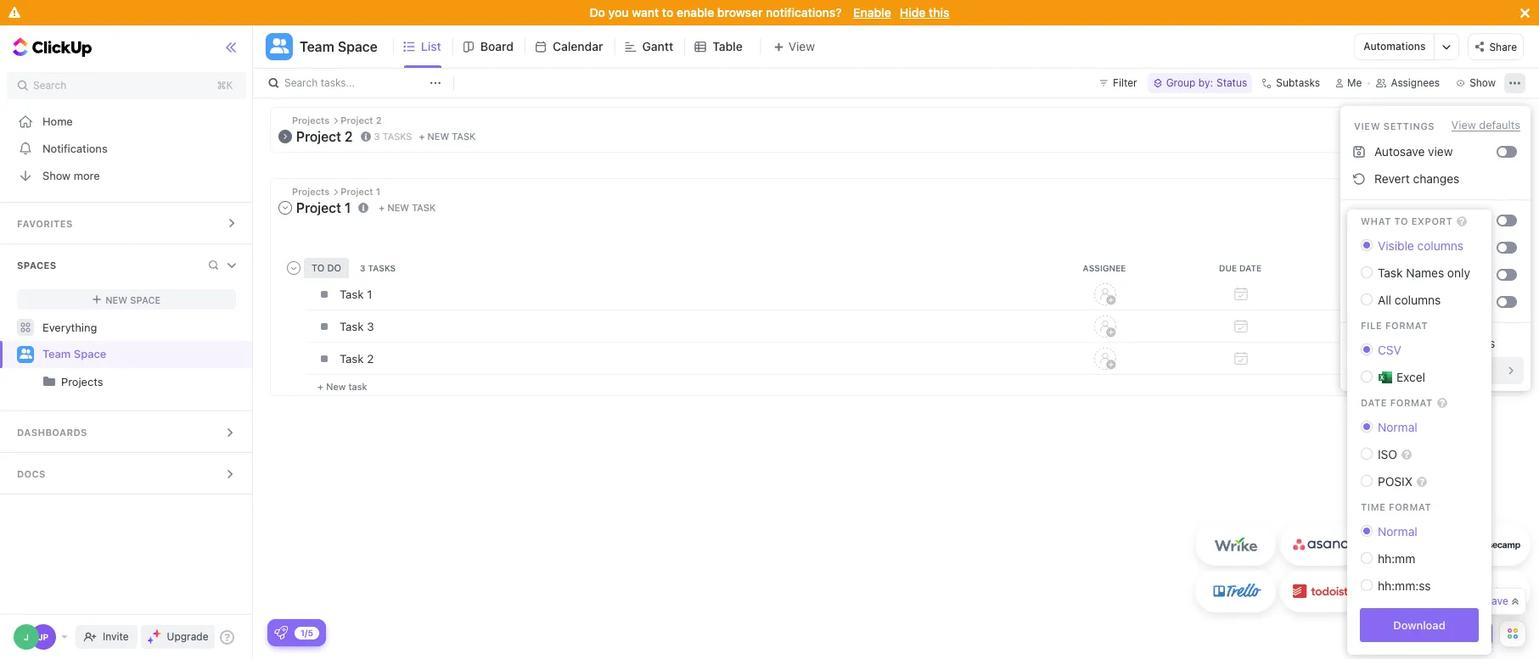 Task type: locate. For each thing, give the bounding box(es) containing it.
team space inside sidebar navigation
[[42, 347, 106, 361]]

task for task names only
[[1378, 266, 1403, 280]]

0 vertical spatial hide closed button
[[1425, 116, 1508, 133]]

3 left tasks
[[374, 131, 380, 142]]

default
[[1374, 295, 1414, 309]]

1 vertical spatial me
[[1431, 295, 1448, 309]]

0 horizontal spatial +
[[317, 381, 323, 392]]

to inside reset view to defaults button
[[1437, 336, 1448, 351]]

me left the assignees button
[[1347, 76, 1362, 89]]

hh:mm:ss button
[[1354, 573, 1485, 600]]

changes
[[1413, 171, 1460, 186]]

1 horizontal spatial search
[[284, 76, 318, 89]]

0 vertical spatial 3
[[374, 131, 380, 142]]

1 hide closed button from the top
[[1425, 116, 1508, 133]]

tasks...
[[321, 76, 355, 89]]

‎task 1 link
[[335, 280, 1033, 309]]

me inside button
[[1431, 295, 1448, 309]]

1 vertical spatial normal
[[1378, 525, 1417, 539]]

2 vertical spatial space
[[74, 347, 106, 361]]

defaults down 'share'
[[1479, 118, 1520, 132]]

hide up 'autosave view' button
[[1442, 119, 1464, 130]]

hide closed
[[1442, 119, 1504, 130], [1442, 190, 1504, 201]]

team inside button
[[300, 39, 334, 54]]

gantt
[[642, 39, 673, 53]]

share
[[1489, 40, 1517, 53]]

list info image
[[360, 131, 371, 142], [358, 202, 369, 213]]

0 vertical spatial task
[[452, 131, 476, 142]]

settings
[[1383, 120, 1435, 131]]

1 horizontal spatial + new task
[[379, 202, 436, 213]]

view down format
[[1409, 336, 1433, 351]]

hide
[[900, 5, 926, 20], [1442, 119, 1464, 130], [1442, 190, 1464, 201]]

view
[[1451, 118, 1476, 132], [1354, 120, 1380, 131]]

1 horizontal spatial space
[[130, 294, 161, 305]]

view inside 'autosave view' button
[[1428, 144, 1453, 159]]

hide closed button for top the list info image
[[1425, 116, 1508, 133]]

team space inside button
[[300, 39, 378, 54]]

hide closed up 'autosave view' button
[[1442, 119, 1504, 130]]

hide closed button up 'autosave view' button
[[1425, 116, 1508, 133]]

task down ‎task 1
[[340, 320, 364, 333]]

2 vertical spatial hide
[[1442, 190, 1464, 201]]

projects
[[61, 375, 103, 389]]

1 vertical spatial list info image
[[358, 202, 369, 213]]

closed for top the list info image
[[1467, 119, 1504, 130]]

1 vertical spatial team space
[[42, 347, 106, 361]]

search for search
[[33, 79, 66, 92]]

+ new task down tasks
[[379, 202, 436, 213]]

1 vertical spatial defaults
[[1451, 336, 1495, 351]]

closed down view defaults
[[1467, 190, 1504, 201]]

1 horizontal spatial me
[[1431, 295, 1448, 309]]

1 vertical spatial team
[[42, 347, 71, 361]]

‎task inside ‎task 2 link
[[340, 352, 364, 365]]

names
[[1406, 266, 1444, 280]]

csv
[[1378, 343, 1401, 357]]

task inside button
[[1378, 266, 1403, 280]]

2 horizontal spatial +
[[419, 131, 425, 142]]

1 closed from the top
[[1467, 119, 1504, 130]]

‎task left 1
[[340, 287, 364, 301]]

2 closed from the top
[[1467, 190, 1504, 201]]

new space
[[105, 294, 161, 305]]

1 vertical spatial hide closed
[[1442, 190, 1504, 201]]

2 ‎task from the top
[[340, 352, 364, 365]]

hide closed button
[[1425, 116, 1508, 133], [1425, 187, 1508, 204]]

normal for second normal button from the bottom of the page
[[1378, 420, 1417, 435]]

0 vertical spatial columns
[[1417, 238, 1463, 253]]

format for time format
[[1389, 502, 1431, 513]]

task
[[452, 131, 476, 142], [412, 202, 436, 213], [348, 381, 367, 392]]

0 vertical spatial me
[[1347, 76, 1362, 89]]

‎task inside ‎task 1 link
[[340, 287, 364, 301]]

0 vertical spatial team space
[[300, 39, 378, 54]]

2 vertical spatial task
[[1463, 627, 1486, 640]]

to inside default to me mode button
[[1417, 295, 1428, 309]]

task inside '3 tasks + new task'
[[452, 131, 476, 142]]

search left the tasks...
[[284, 76, 318, 89]]

1 vertical spatial columns
[[1395, 293, 1441, 307]]

0 vertical spatial + new task
[[379, 202, 436, 213]]

format down excel
[[1390, 397, 1433, 408]]

1 vertical spatial task
[[412, 202, 436, 213]]

team
[[300, 39, 334, 54], [42, 347, 71, 361]]

‎task left 2
[[340, 352, 364, 365]]

onboarding checklist button image
[[274, 626, 288, 640]]

format down posix button
[[1389, 502, 1431, 513]]

space up the everything link
[[130, 294, 161, 305]]

0 horizontal spatial view
[[1354, 120, 1380, 131]]

team space button
[[293, 28, 378, 65]]

show more
[[42, 169, 100, 182]]

task
[[1378, 266, 1403, 280], [340, 320, 364, 333], [1463, 627, 1486, 640]]

show
[[42, 169, 71, 182]]

⌘k
[[217, 79, 233, 92]]

new
[[427, 131, 449, 142], [387, 202, 409, 213], [105, 294, 127, 305], [326, 381, 346, 392]]

visible columns button
[[1354, 233, 1485, 260]]

1 vertical spatial space
[[130, 294, 161, 305]]

view
[[1428, 144, 1453, 159], [1409, 336, 1433, 351]]

columns for all columns
[[1395, 293, 1441, 307]]

1 vertical spatial + new task
[[317, 381, 367, 392]]

0 horizontal spatial me
[[1347, 76, 1362, 89]]

upgrade link
[[141, 626, 215, 649]]

0 vertical spatial team
[[300, 39, 334, 54]]

to right 'default'
[[1417, 295, 1428, 309]]

space up projects
[[74, 347, 106, 361]]

visible
[[1378, 238, 1414, 253]]

1 vertical spatial view
[[1409, 336, 1433, 351]]

1 vertical spatial format
[[1389, 502, 1431, 513]]

2 horizontal spatial task
[[452, 131, 476, 142]]

team space link
[[42, 341, 238, 368]]

task down '3 tasks + new task'
[[412, 202, 436, 213]]

task down ‎task 2
[[348, 381, 367, 392]]

what to export
[[1361, 216, 1453, 227]]

1 hide closed from the top
[[1442, 119, 1504, 130]]

new inside '3 tasks + new task'
[[427, 131, 449, 142]]

0 horizontal spatial space
[[74, 347, 106, 361]]

1 horizontal spatial team
[[300, 39, 334, 54]]

mode
[[1451, 295, 1482, 309]]

closed up 'autosave view' button
[[1467, 119, 1504, 130]]

0 horizontal spatial team
[[42, 347, 71, 361]]

autosave
[[1374, 144, 1425, 159]]

view for autosave
[[1428, 144, 1453, 159]]

hide closed button down changes
[[1425, 187, 1508, 204]]

default to me mode button
[[1347, 289, 1497, 316]]

hide for the bottommost the list info image's hide closed button
[[1442, 190, 1464, 201]]

1 horizontal spatial task
[[412, 202, 436, 213]]

0 horizontal spatial search
[[33, 79, 66, 92]]

‎task 2 link
[[335, 344, 1033, 373]]

hide for top the list info image hide closed button
[[1442, 119, 1464, 130]]

1 ‎task from the top
[[340, 287, 364, 301]]

1 vertical spatial hide
[[1442, 119, 1464, 130]]

invite
[[103, 631, 129, 643]]

search up home
[[33, 79, 66, 92]]

+
[[419, 131, 425, 142], [379, 202, 385, 213], [317, 381, 323, 392]]

1 vertical spatial normal button
[[1354, 519, 1485, 546]]

1 vertical spatial closed
[[1467, 190, 1504, 201]]

2 hide closed button from the top
[[1425, 187, 1508, 204]]

+ new task down ‎task 2
[[317, 381, 367, 392]]

new down tasks
[[387, 202, 409, 213]]

team down everything
[[42, 347, 71, 361]]

revert changes button
[[1347, 166, 1524, 193]]

1 normal from the top
[[1378, 420, 1417, 435]]

hide closed button for the bottommost the list info image
[[1425, 187, 1508, 204]]

0 vertical spatial format
[[1390, 397, 1433, 408]]

view for view settings
[[1354, 120, 1380, 131]]

hide closed down changes
[[1442, 190, 1504, 201]]

everything link
[[0, 314, 253, 341]]

0 vertical spatial normal button
[[1354, 414, 1485, 441]]

to right want
[[662, 5, 673, 20]]

task right tasks
[[452, 131, 476, 142]]

columns
[[1417, 238, 1463, 253], [1395, 293, 1441, 307]]

2 hide closed from the top
[[1442, 190, 1504, 201]]

1 vertical spatial task
[[340, 320, 364, 333]]

1 vertical spatial ‎task
[[340, 352, 364, 365]]

hide closed for top the list info image
[[1442, 119, 1504, 130]]

docs
[[17, 469, 46, 480]]

board
[[480, 39, 514, 53]]

me inside button
[[1347, 76, 1362, 89]]

team up search tasks...
[[300, 39, 334, 54]]

team space down everything
[[42, 347, 106, 361]]

0 vertical spatial ‎task
[[340, 287, 364, 301]]

me left mode
[[1431, 295, 1448, 309]]

3 up 2
[[367, 320, 374, 333]]

‎task for ‎task 1
[[340, 287, 364, 301]]

0 vertical spatial space
[[338, 39, 378, 54]]

calendar link
[[553, 25, 610, 68]]

enable
[[677, 5, 714, 20]]

normal button down time format
[[1354, 519, 1485, 546]]

home
[[42, 114, 73, 128]]

default to me mode
[[1374, 295, 1482, 309]]

2 horizontal spatial task
[[1463, 627, 1486, 640]]

0 horizontal spatial team space
[[42, 347, 106, 361]]

defaults
[[1479, 118, 1520, 132], [1451, 336, 1495, 351]]

new up the everything link
[[105, 294, 127, 305]]

0 vertical spatial +
[[419, 131, 425, 142]]

defaults down mode
[[1451, 336, 1495, 351]]

2 normal from the top
[[1378, 525, 1417, 539]]

hide down changes
[[1442, 190, 1464, 201]]

to
[[662, 5, 673, 20], [1394, 216, 1408, 227], [1417, 295, 1428, 309], [1437, 336, 1448, 351]]

sidebar navigation
[[0, 25, 253, 660]]

hide left this
[[900, 5, 926, 20]]

1 vertical spatial +
[[379, 202, 385, 213]]

csv button
[[1354, 337, 1485, 364]]

normal down time format
[[1378, 525, 1417, 539]]

3
[[374, 131, 380, 142], [367, 320, 374, 333]]

0 vertical spatial normal
[[1378, 420, 1417, 435]]

0 vertical spatial list info image
[[360, 131, 371, 142]]

normal
[[1378, 420, 1417, 435], [1378, 525, 1417, 539]]

view for reset
[[1409, 336, 1433, 351]]

search inside sidebar navigation
[[33, 79, 66, 92]]

new down ‎task 2
[[326, 381, 346, 392]]

view up changes
[[1428, 144, 1453, 159]]

team inside sidebar navigation
[[42, 347, 71, 361]]

0 vertical spatial task
[[1378, 266, 1403, 280]]

space up search tasks... text box
[[338, 39, 378, 54]]

normal button
[[1354, 414, 1485, 441], [1354, 519, 1485, 546]]

2 vertical spatial task
[[348, 381, 367, 392]]

projects link
[[2, 368, 238, 396], [61, 368, 238, 396]]

all columns
[[1378, 293, 1441, 307]]

task down visible at the right top of page
[[1378, 266, 1403, 280]]

space
[[338, 39, 378, 54], [130, 294, 161, 305], [74, 347, 106, 361]]

1 horizontal spatial task
[[1378, 266, 1403, 280]]

0 vertical spatial closed
[[1467, 119, 1504, 130]]

1 horizontal spatial team space
[[300, 39, 378, 54]]

browser
[[717, 5, 763, 20]]

to up export button on the bottom
[[1437, 336, 1448, 351]]

iso
[[1378, 447, 1397, 462]]

1 horizontal spatial view
[[1451, 118, 1476, 132]]

2 horizontal spatial space
[[338, 39, 378, 54]]

closed
[[1467, 119, 1504, 130], [1467, 190, 1504, 201]]

0 vertical spatial defaults
[[1479, 118, 1520, 132]]

0 vertical spatial hide closed
[[1442, 119, 1504, 130]]

team space up the tasks...
[[300, 39, 378, 54]]

closed for the bottommost the list info image
[[1467, 190, 1504, 201]]

1 horizontal spatial +
[[379, 202, 385, 213]]

new right tasks
[[427, 131, 449, 142]]

0 vertical spatial view
[[1428, 144, 1453, 159]]

1 vertical spatial hide closed button
[[1425, 187, 1508, 204]]

file format
[[1361, 320, 1428, 331]]

hide closed for the bottommost the list info image
[[1442, 190, 1504, 201]]

view up 'autosave view' button
[[1451, 118, 1476, 132]]

normal down date format at the right of page
[[1378, 420, 1417, 435]]

task names only button
[[1354, 260, 1485, 287]]

view up autosave
[[1354, 120, 1380, 131]]

space inside button
[[338, 39, 378, 54]]

task down save on the right of the page
[[1463, 627, 1486, 640]]

0 horizontal spatial task
[[340, 320, 364, 333]]

export
[[1374, 363, 1410, 378]]

+ new task
[[379, 202, 436, 213], [317, 381, 367, 392]]

‎task for ‎task 2
[[340, 352, 364, 365]]

only
[[1447, 266, 1470, 280]]

dashboards
[[17, 427, 87, 438]]

normal button down date format at the right of page
[[1354, 414, 1485, 441]]

list link
[[421, 25, 448, 68]]

view inside reset view to defaults button
[[1409, 336, 1433, 351]]



Task type: describe. For each thing, give the bounding box(es) containing it.
calendar
[[553, 39, 603, 53]]

all
[[1378, 293, 1391, 307]]

posix button
[[1354, 469, 1485, 496]]

list
[[421, 39, 441, 53]]

2
[[367, 352, 374, 365]]

autosave view button
[[1347, 138, 1497, 166]]

onboarding checklist button element
[[274, 626, 288, 640]]

normal for 2nd normal button from the top of the page
[[1378, 525, 1417, 539]]

assignees
[[1391, 76, 1440, 89]]

hh:mm
[[1378, 552, 1415, 566]]

excel
[[1396, 370, 1425, 385]]

tasks
[[383, 131, 412, 142]]

1 normal button from the top
[[1354, 414, 1485, 441]]

1/5
[[301, 628, 313, 638]]

file
[[1361, 320, 1382, 331]]

assignees button
[[1369, 73, 1447, 93]]

upgrade
[[167, 631, 208, 643]]

automations button
[[1355, 34, 1434, 59]]

table link
[[712, 25, 749, 68]]

user group image
[[19, 349, 32, 359]]

date
[[1361, 397, 1387, 408]]

favorites button
[[0, 203, 253, 244]]

1 projects link from the left
[[2, 368, 238, 396]]

task 3
[[340, 320, 374, 333]]

export
[[1411, 216, 1453, 227]]

enable
[[853, 5, 891, 20]]

this
[[929, 5, 949, 20]]

autosave view
[[1374, 144, 1453, 159]]

columns for visible columns
[[1417, 238, 1463, 253]]

do
[[590, 5, 605, 20]]

3 inside '3 tasks + new task'
[[374, 131, 380, 142]]

view defaults
[[1451, 118, 1520, 132]]

team for team space link
[[42, 347, 71, 361]]

reset view to defaults button
[[1347, 330, 1524, 357]]

view for view defaults
[[1451, 118, 1476, 132]]

0 vertical spatial hide
[[900, 5, 926, 20]]

home link
[[0, 108, 253, 135]]

2 projects link from the left
[[61, 368, 238, 396]]

space for team space link
[[74, 347, 106, 361]]

task for task 3
[[340, 320, 364, 333]]

time
[[1361, 502, 1386, 513]]

board link
[[480, 25, 520, 68]]

2 vertical spatial +
[[317, 381, 323, 392]]

1
[[367, 287, 372, 301]]

download button
[[1360, 609, 1479, 643]]

reset view to defaults
[[1374, 336, 1495, 351]]

3 tasks + new task
[[374, 131, 476, 142]]

format
[[1385, 320, 1428, 331]]

export button
[[1347, 357, 1524, 385]]

posix
[[1378, 474, 1413, 489]]

more
[[74, 169, 100, 182]]

search for search tasks...
[[284, 76, 318, 89]]

favorites
[[17, 218, 73, 229]]

space for team space button at top left
[[338, 39, 378, 54]]

revert
[[1374, 171, 1410, 186]]

date format
[[1361, 397, 1433, 408]]

all columns button
[[1354, 287, 1485, 314]]

notifications link
[[0, 135, 253, 162]]

‎task 2
[[340, 352, 374, 365]]

0 horizontal spatial task
[[348, 381, 367, 392]]

want
[[632, 5, 659, 20]]

iso button
[[1354, 441, 1485, 469]]

format for date format
[[1390, 397, 1433, 408]]

do you want to enable browser notifications? enable hide this
[[590, 5, 949, 20]]

automations
[[1364, 40, 1426, 53]]

+ inside '3 tasks + new task'
[[419, 131, 425, 142]]

time format
[[1361, 502, 1431, 513]]

defaults inside button
[[1451, 336, 1495, 351]]

me button
[[1329, 73, 1369, 93]]

view defaults button
[[1451, 118, 1520, 132]]

to up visible at the right top of page
[[1394, 216, 1408, 227]]

table
[[712, 39, 743, 53]]

what
[[1361, 216, 1391, 227]]

team space for team space button at top left
[[300, 39, 378, 54]]

team space for team space link
[[42, 347, 106, 361]]

1 vertical spatial 3
[[367, 320, 374, 333]]

everything
[[42, 320, 97, 334]]

you
[[608, 5, 629, 20]]

0 horizontal spatial + new task
[[317, 381, 367, 392]]

task names only
[[1378, 266, 1470, 280]]

hh:mm:ss
[[1378, 579, 1431, 593]]

gantt link
[[642, 25, 680, 68]]

export button
[[1347, 357, 1524, 385]]

new inside sidebar navigation
[[105, 294, 127, 305]]

visible columns
[[1378, 238, 1463, 253]]

notifications?
[[766, 5, 842, 20]]

team for team space button at top left
[[300, 39, 334, 54]]

download
[[1393, 618, 1445, 632]]

hh:mm button
[[1354, 546, 1485, 573]]

Search tasks... text field
[[284, 71, 425, 95]]

2 normal button from the top
[[1354, 519, 1485, 546]]

save
[[1485, 595, 1508, 608]]

task 3 link
[[335, 312, 1033, 341]]

excel button
[[1354, 364, 1485, 391]]

notifications
[[42, 141, 108, 155]]



Task type: vqa. For each thing, say whether or not it's contained in the screenshot.
Spaces in the "tree"
no



